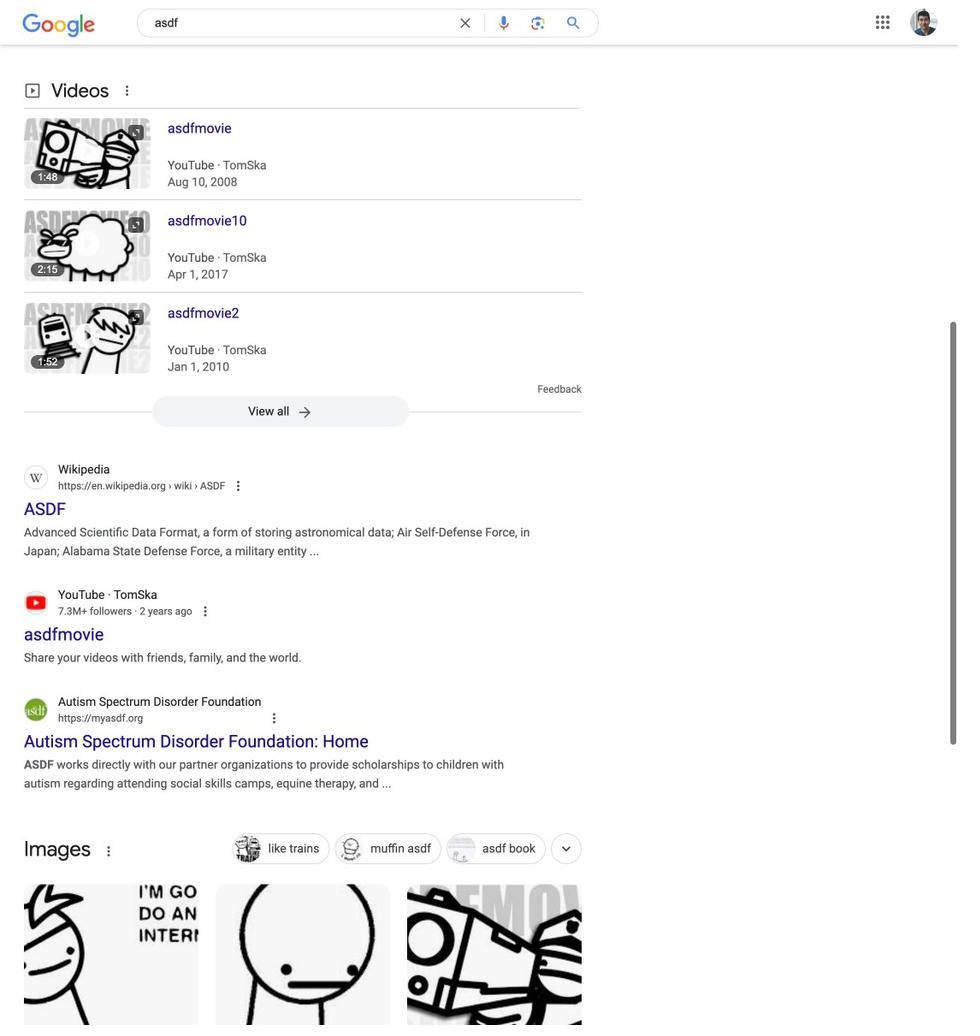Task type: locate. For each thing, give the bounding box(es) containing it.
0 vertical spatial heading
[[151, 118, 582, 189]]

None text field
[[166, 480, 225, 492], [58, 604, 192, 619], [58, 711, 143, 726], [166, 480, 225, 492], [58, 604, 192, 619], [58, 711, 143, 726]]

asdfmovie - youtube image
[[407, 885, 582, 1025]]

search by voice image
[[496, 15, 513, 32]]

1 vertical spatial heading
[[151, 211, 582, 282]]

sidney liebrand's blog - switching to asdf version manager image
[[24, 885, 199, 1025]]

3 heading from the top
[[151, 303, 582, 374]]

Search text field
[[155, 14, 447, 37]]

None text field
[[58, 478, 225, 494]]

search by image image
[[530, 15, 547, 32]]

2 vertical spatial heading
[[151, 303, 582, 374]]

2 heading from the top
[[151, 211, 582, 282]]

heading
[[151, 118, 582, 189], [151, 211, 582, 282], [151, 303, 582, 374]]

None search field
[[0, 0, 599, 41]]



Task type: describe. For each thing, give the bounding box(es) containing it.
google image
[[22, 14, 96, 38]]

1 heading from the top
[[151, 118, 582, 189]]

asdf funkin (asdf movie mod) | funkipedia mods wiki | fandom image
[[216, 885, 390, 1025]]



Task type: vqa. For each thing, say whether or not it's contained in the screenshot.
Google Maps element
no



